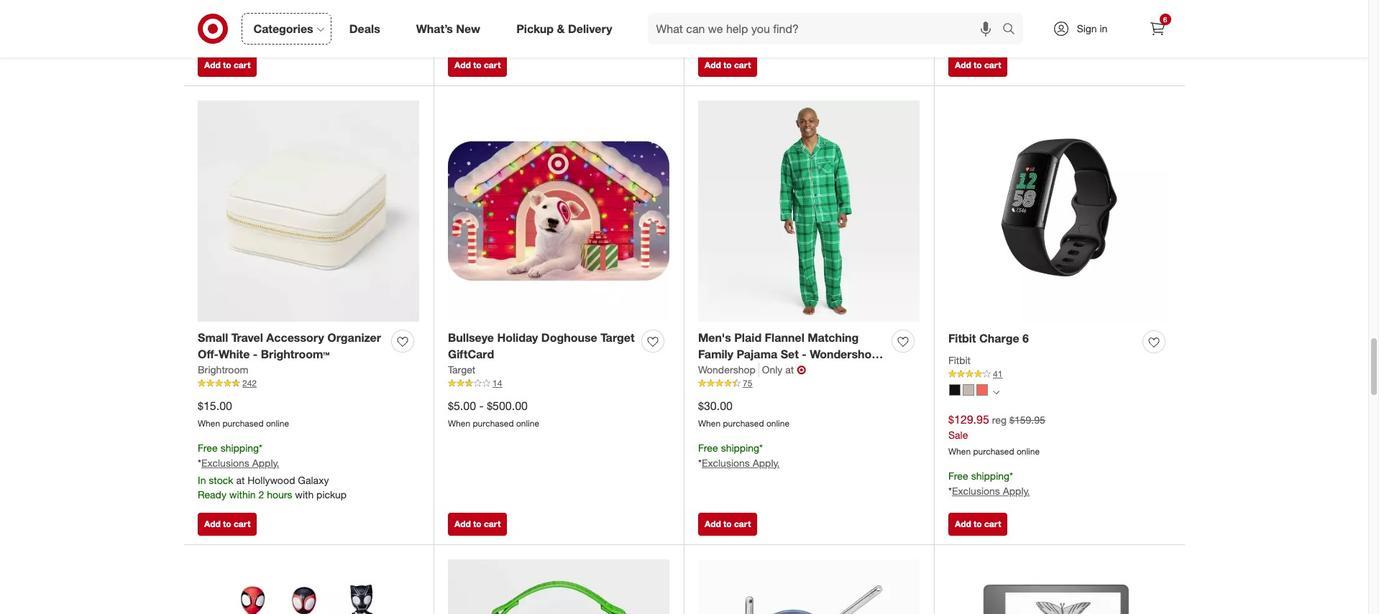 Task type: locate. For each thing, give the bounding box(es) containing it.
online inside $15.00 when purchased online
[[266, 419, 289, 429]]

6 inside 'link'
[[1023, 332, 1029, 346]]

- inside small travel accessory organizer off-white - brightroom™
[[253, 348, 258, 362]]

online down '$500.00'
[[516, 419, 539, 429]]

micro nano satchel handbag - a new day™ image
[[448, 560, 670, 615], [448, 560, 670, 615]]

$5.00
[[448, 399, 476, 414]]

purchased down $30.00
[[723, 419, 764, 429]]

1 horizontal spatial -
[[479, 399, 484, 414]]

bullseye holiday doghouse target giftcard image
[[448, 101, 670, 322]]

purchased inside $5.00 - $500.00 when purchased online
[[473, 419, 514, 429]]

$15.00
[[198, 399, 232, 414]]

14 link
[[448, 378, 670, 390]]

brightroom™
[[261, 348, 330, 362]]

0 vertical spatial at
[[759, 8, 768, 20]]

purchased inside $129.95 reg $159.95 sale when purchased online
[[973, 447, 1014, 458]]

when down $30.00
[[698, 419, 721, 429]]

online up free shipping * * exclusions apply. in stock at  hollywood galaxy ready within 2 hours with pickup
[[266, 419, 289, 429]]

shipping inside free shipping * * exclusions apply. in stock at  hollywood galaxy ready within 2 hours with pickup
[[221, 442, 259, 454]]

- right $5.00
[[479, 399, 484, 414]]

shipping
[[471, 13, 509, 25], [971, 14, 1010, 27], [221, 442, 259, 454], [721, 442, 760, 454], [971, 470, 1010, 483]]

fitbit up obsidian / black aluminum image
[[949, 355, 971, 367]]

reg
[[992, 415, 1007, 427]]

1 horizontal spatial at
[[759, 8, 768, 20]]

fitbit for fitbit
[[949, 355, 971, 367]]

shipping for men's plaid flannel matching family pajama set - wondershop™ green
[[721, 442, 760, 454]]

41
[[993, 369, 1003, 380]]

free for small travel accessory organizer off-white - brightroom™
[[198, 442, 218, 454]]

deals link
[[337, 13, 398, 45]]

hollywood inside not available at hollywood galaxy check nearby stores
[[770, 8, 818, 20]]

apply.
[[252, 13, 279, 26], [502, 28, 530, 40], [1003, 29, 1030, 42], [252, 457, 279, 469], [753, 457, 780, 469], [1003, 485, 1030, 498]]

giftcard
[[448, 348, 494, 362]]

*
[[509, 13, 513, 25], [198, 13, 201, 26], [1010, 14, 1013, 27], [448, 28, 452, 40], [949, 29, 952, 42], [259, 442, 263, 454], [760, 442, 763, 454], [198, 457, 201, 469], [698, 457, 702, 469], [1010, 470, 1013, 483], [949, 485, 952, 498]]

0 horizontal spatial 6
[[1023, 332, 1029, 346]]

delivery
[[568, 21, 612, 36]]

at for ¬
[[785, 364, 794, 376]]

75 link
[[698, 378, 920, 390]]

1 vertical spatial hollywood
[[248, 474, 295, 487]]

men's plaid flannel matching family pajama set - wondershop™ green image
[[698, 101, 920, 322], [698, 101, 920, 322]]

travel
[[231, 331, 263, 345]]

family
[[698, 348, 734, 362]]

sign in link
[[1040, 13, 1130, 45]]

fitbit charge 6 image
[[949, 101, 1171, 323], [949, 101, 1171, 323]]

fitbit inside 'link'
[[949, 332, 976, 346]]

pickup
[[516, 21, 554, 36]]

online down $159.95
[[1017, 447, 1040, 458]]

bullseye
[[448, 331, 494, 345]]

2
[[259, 489, 264, 501]]

free shipping * * exclusions apply.
[[448, 13, 530, 40], [949, 14, 1030, 42], [698, 442, 780, 469], [949, 470, 1030, 498]]

purchased down $15.00
[[223, 419, 264, 429]]

- down travel
[[253, 348, 258, 362]]

when down sale at the right bottom of page
[[949, 447, 971, 458]]

pajama
[[737, 348, 778, 362]]

1 horizontal spatial hollywood
[[770, 8, 818, 20]]

6 right the charge
[[1023, 332, 1029, 346]]

1 horizontal spatial target
[[601, 331, 635, 345]]

$500.00
[[487, 399, 528, 414]]

online
[[266, 419, 289, 429], [516, 419, 539, 429], [767, 419, 790, 429], [1017, 447, 1040, 458]]

flannel
[[765, 331, 805, 345]]

fitbit up fitbit link
[[949, 332, 976, 346]]

deals
[[349, 21, 380, 36]]

2 horizontal spatial at
[[785, 364, 794, 376]]

new
[[456, 21, 481, 36]]

2 vertical spatial at
[[236, 474, 245, 487]]

- inside $5.00 - $500.00 when purchased online
[[479, 399, 484, 414]]

0 horizontal spatial galaxy
[[298, 474, 329, 487]]

&
[[557, 21, 565, 36]]

1 horizontal spatial galaxy
[[821, 8, 852, 20]]

at for hollywood
[[759, 8, 768, 20]]

fitbit charge 6
[[949, 332, 1029, 346]]

off-
[[198, 348, 219, 362]]

* exclusions apply.
[[198, 13, 279, 26]]

marvel spidey and his amazing friends team spidey and friends figure collection 7pk (target exclusive) image
[[198, 560, 419, 615], [198, 560, 419, 615]]

free inside free shipping * * exclusions apply. in stock at  hollywood galaxy ready within 2 hours with pickup
[[198, 442, 218, 454]]

holiday
[[497, 331, 538, 345]]

add
[[204, 60, 221, 71], [455, 60, 471, 71], [705, 60, 721, 71], [955, 60, 971, 71], [204, 519, 221, 530], [455, 519, 471, 530], [705, 519, 721, 530], [955, 519, 971, 530]]

at inside not available at hollywood galaxy check nearby stores
[[759, 8, 768, 20]]

1 vertical spatial target
[[448, 364, 476, 376]]

small travel accessory organizer off-white - brightroom™ link
[[198, 330, 385, 363]]

1 fitbit from the top
[[949, 332, 976, 346]]

2 horizontal spatial -
[[802, 348, 807, 362]]

accessory
[[266, 331, 324, 345]]

when
[[198, 419, 220, 429], [448, 419, 470, 429], [698, 419, 721, 429], [949, 447, 971, 458]]

0 vertical spatial 6
[[1163, 15, 1167, 24]]

online inside $5.00 - $500.00 when purchased online
[[516, 419, 539, 429]]

porcelain / silver aluminum image
[[963, 385, 974, 396]]

hollywood up stores
[[770, 8, 818, 20]]

purchased
[[223, 419, 264, 429], [473, 419, 514, 429], [723, 419, 764, 429], [973, 447, 1014, 458]]

purchased down '$500.00'
[[473, 419, 514, 429]]

target
[[601, 331, 635, 345], [448, 364, 476, 376]]

all colors image
[[993, 390, 1000, 396]]

- right set at the bottom of page
[[802, 348, 807, 362]]

free for men's plaid flannel matching family pajama set - wondershop™ green
[[698, 442, 718, 454]]

caraway home 9pc non-stick ceramic cookware set image
[[698, 560, 920, 615], [698, 560, 920, 615]]

target right doghouse
[[601, 331, 635, 345]]

1 vertical spatial 6
[[1023, 332, 1029, 346]]

target down giftcard
[[448, 364, 476, 376]]

stores
[[764, 22, 792, 34]]

242
[[242, 378, 257, 389]]

0 horizontal spatial target
[[448, 364, 476, 376]]

0 vertical spatial fitbit
[[949, 332, 976, 346]]

0 horizontal spatial at
[[236, 474, 245, 487]]

at inside wondershop only at ¬
[[785, 364, 794, 376]]

what's new link
[[404, 13, 499, 45]]

exclusions apply. button
[[201, 13, 279, 27], [452, 27, 530, 41], [952, 29, 1030, 43], [201, 456, 279, 471], [702, 456, 780, 471], [952, 485, 1030, 499]]

1 vertical spatial at
[[785, 364, 794, 376]]

obsidian / black aluminum image
[[949, 385, 961, 396]]

$5.00 - $500.00 when purchased online
[[448, 399, 539, 429]]

0 vertical spatial galaxy
[[821, 8, 852, 20]]

apply. inside free shipping * * exclusions apply. in stock at  hollywood galaxy ready within 2 hours with pickup
[[252, 457, 279, 469]]

6
[[1163, 15, 1167, 24], [1023, 332, 1029, 346]]

2 fitbit from the top
[[949, 355, 971, 367]]

to
[[223, 60, 231, 71], [473, 60, 482, 71], [724, 60, 732, 71], [974, 60, 982, 71], [223, 519, 231, 530], [473, 519, 482, 530], [724, 519, 732, 530], [974, 519, 982, 530]]

1 vertical spatial galaxy
[[298, 474, 329, 487]]

0 vertical spatial hollywood
[[770, 8, 818, 20]]

at left ¬
[[785, 364, 794, 376]]

online down 75 link
[[767, 419, 790, 429]]

not
[[698, 8, 715, 20]]

small
[[198, 331, 228, 345]]

exclusions
[[201, 13, 249, 26], [452, 28, 500, 40], [952, 29, 1000, 42], [201, 457, 249, 469], [702, 457, 750, 469], [952, 485, 1000, 498]]

6 right in
[[1163, 15, 1167, 24]]

hours
[[267, 489, 292, 501]]

- inside men's plaid flannel matching family pajama set - wondershop™ green
[[802, 348, 807, 362]]

at up stores
[[759, 8, 768, 20]]

check nearby stores button
[[698, 21, 792, 36]]

amazon kindle scribe 10.2" 16gb e-reader - gray image
[[949, 560, 1171, 615], [949, 560, 1171, 615]]

1 horizontal spatial 6
[[1163, 15, 1167, 24]]

0 vertical spatial target
[[601, 331, 635, 345]]

pickup & delivery
[[516, 21, 612, 36]]

fitbit
[[949, 332, 976, 346], [949, 355, 971, 367]]

categories
[[254, 21, 313, 36]]

What can we help you find? suggestions appear below search field
[[648, 13, 1006, 45]]

at up within
[[236, 474, 245, 487]]

when down $15.00
[[198, 419, 220, 429]]

add to cart
[[204, 60, 251, 71], [455, 60, 501, 71], [705, 60, 751, 71], [955, 60, 1001, 71], [204, 519, 251, 530], [455, 519, 501, 530], [705, 519, 751, 530], [955, 519, 1001, 530]]

-
[[253, 348, 258, 362], [802, 348, 807, 362], [479, 399, 484, 414]]

purchased down "reg"
[[973, 447, 1014, 458]]

search button
[[996, 13, 1030, 47]]

hollywood
[[770, 8, 818, 20], [248, 474, 295, 487]]

hollywood up hours
[[248, 474, 295, 487]]

1 vertical spatial fitbit
[[949, 355, 971, 367]]

0 horizontal spatial hollywood
[[248, 474, 295, 487]]

cart
[[234, 60, 251, 71], [484, 60, 501, 71], [734, 60, 751, 71], [985, 60, 1001, 71], [234, 519, 251, 530], [484, 519, 501, 530], [734, 519, 751, 530], [985, 519, 1001, 530]]

small travel accessory organizer off-white - brightroom™ image
[[198, 101, 419, 322], [198, 101, 419, 322]]

men's plaid flannel matching family pajama set - wondershop™ green
[[698, 331, 885, 378]]

charge
[[979, 332, 1020, 346]]

0 horizontal spatial -
[[253, 348, 258, 362]]

only
[[762, 364, 783, 376]]

categories link
[[241, 13, 331, 45]]

when down $5.00
[[448, 419, 470, 429]]

fitbit link
[[949, 354, 971, 368]]



Task type: vqa. For each thing, say whether or not it's contained in the screenshot.
text field at the left top of the page
no



Task type: describe. For each thing, give the bounding box(es) containing it.
bullseye holiday doghouse target giftcard
[[448, 331, 635, 362]]

14
[[493, 378, 502, 389]]

within
[[229, 489, 256, 501]]

target link
[[448, 363, 476, 378]]

wondershop only at ¬
[[698, 363, 806, 378]]

purchased inside $15.00 when purchased online
[[223, 419, 264, 429]]

pickup & delivery link
[[504, 13, 630, 45]]

doghouse
[[541, 331, 597, 345]]

stock
[[209, 474, 233, 487]]

pickup
[[317, 489, 347, 501]]

when inside $129.95 reg $159.95 sale when purchased online
[[949, 447, 971, 458]]

check
[[698, 22, 727, 34]]

online inside $30.00 when purchased online
[[767, 419, 790, 429]]

when inside $30.00 when purchased online
[[698, 419, 721, 429]]

all colors element
[[993, 388, 1000, 397]]

matching
[[808, 331, 859, 345]]

fitbit for fitbit charge 6
[[949, 332, 976, 346]]

organizer
[[327, 331, 381, 345]]

plaid
[[734, 331, 762, 345]]

hollywood inside free shipping * * exclusions apply. in stock at  hollywood galaxy ready within 2 hours with pickup
[[248, 474, 295, 487]]

free for fitbit charge 6
[[949, 470, 969, 483]]

exclusions inside free shipping * * exclusions apply. in stock at  hollywood galaxy ready within 2 hours with pickup
[[201, 457, 249, 469]]

brightroom
[[198, 364, 248, 376]]

what's new
[[416, 21, 481, 36]]

white
[[219, 348, 250, 362]]

shipping for small travel accessory organizer off-white - brightroom™
[[221, 442, 259, 454]]

free shipping * * exclusions apply. in stock at  hollywood galaxy ready within 2 hours with pickup
[[198, 442, 347, 501]]

target inside bullseye holiday doghouse target giftcard
[[601, 331, 635, 345]]

242 link
[[198, 378, 419, 390]]

75
[[743, 378, 753, 389]]

41 link
[[949, 368, 1171, 381]]

sign in
[[1077, 22, 1108, 35]]

brightroom link
[[198, 363, 248, 378]]

available
[[717, 8, 756, 20]]

¬
[[797, 363, 806, 378]]

galaxy inside not available at hollywood galaxy check nearby stores
[[821, 8, 852, 20]]

nearby
[[730, 22, 761, 34]]

fitbit charge 6 link
[[949, 331, 1029, 348]]

when inside $15.00 when purchased online
[[198, 419, 220, 429]]

$129.95
[[949, 413, 989, 428]]

galaxy inside free shipping * * exclusions apply. in stock at  hollywood galaxy ready within 2 hours with pickup
[[298, 474, 329, 487]]

bullseye holiday doghouse target giftcard link
[[448, 330, 636, 363]]

coral / champagne gold aluminum image
[[977, 385, 988, 396]]

6 link
[[1142, 13, 1173, 45]]

small travel accessory organizer off-white - brightroom™
[[198, 331, 381, 362]]

what's
[[416, 21, 453, 36]]

shipping for fitbit charge 6
[[971, 470, 1010, 483]]

purchased inside $30.00 when purchased online
[[723, 419, 764, 429]]

$159.95
[[1010, 415, 1046, 427]]

with
[[295, 489, 314, 501]]

set
[[781, 348, 799, 362]]

not available at hollywood galaxy check nearby stores
[[698, 8, 852, 34]]

$30.00 when purchased online
[[698, 399, 790, 429]]

green
[[698, 364, 731, 378]]

ready
[[198, 489, 226, 501]]

$15.00 when purchased online
[[198, 399, 289, 429]]

$129.95 reg $159.95 sale when purchased online
[[949, 413, 1046, 458]]

in
[[198, 474, 206, 487]]

men's plaid flannel matching family pajama set - wondershop™ green link
[[698, 330, 886, 378]]

in
[[1100, 22, 1108, 35]]

wondershop™
[[810, 348, 885, 362]]

sale
[[949, 430, 968, 442]]

wondershop link
[[698, 363, 759, 378]]

men's
[[698, 331, 731, 345]]

$30.00
[[698, 399, 733, 414]]

when inside $5.00 - $500.00 when purchased online
[[448, 419, 470, 429]]

at inside free shipping * * exclusions apply. in stock at  hollywood galaxy ready within 2 hours with pickup
[[236, 474, 245, 487]]

wondershop
[[698, 364, 756, 376]]

sign
[[1077, 22, 1097, 35]]

search
[[996, 23, 1030, 37]]

online inside $129.95 reg $159.95 sale when purchased online
[[1017, 447, 1040, 458]]



